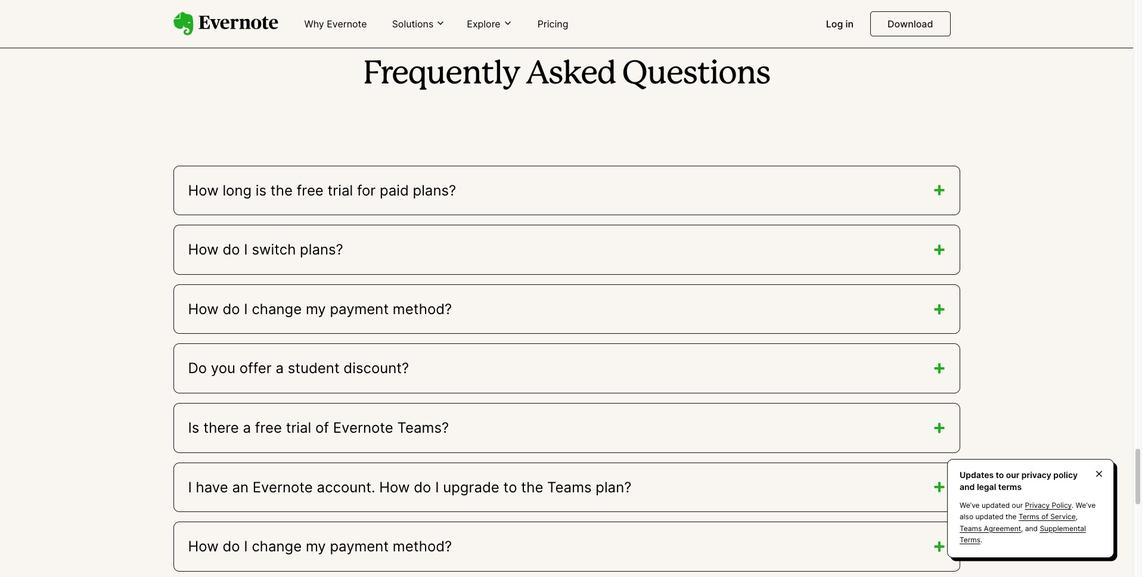 Task type: locate. For each thing, give the bounding box(es) containing it.
is there a free trial of evernote teams?
[[188, 419, 449, 437]]

and inside 'updates to our privacy policy and legal terms'
[[960, 482, 975, 492]]

plans? right switch
[[300, 241, 343, 258]]

0 vertical spatial of
[[316, 419, 329, 437]]

. up service
[[1072, 501, 1074, 510]]

and down . we've also updated the
[[1026, 524, 1038, 533]]

1 method? from the top
[[393, 300, 452, 318]]

0 horizontal spatial and
[[960, 482, 975, 492]]

supplemental terms
[[960, 524, 1087, 544]]

0 vertical spatial plans?
[[413, 182, 456, 199]]

2 vertical spatial evernote
[[253, 479, 313, 496]]

to up terms
[[996, 470, 1005, 480]]

asked
[[526, 60, 616, 89]]

1 vertical spatial how do i change my payment method?
[[188, 538, 452, 555]]

terms down "also"
[[960, 536, 981, 544]]

updated up teams agreement link
[[976, 513, 1004, 522]]

1 horizontal spatial and
[[1026, 524, 1038, 533]]

free right is
[[297, 182, 324, 199]]

solutions
[[392, 18, 434, 30]]

agreement
[[984, 524, 1022, 533]]

1 vertical spatial updated
[[976, 513, 1004, 522]]

1 vertical spatial the
[[521, 479, 544, 496]]

to right the upgrade on the left of the page
[[504, 479, 517, 496]]

updated
[[982, 501, 1011, 510], [976, 513, 1004, 522]]

. down teams agreement link
[[981, 536, 983, 544]]

terms inside the supplemental terms
[[960, 536, 981, 544]]

2 my from the top
[[306, 538, 326, 555]]

and inside terms of service , teams agreement , and
[[1026, 524, 1038, 533]]

1 horizontal spatial to
[[996, 470, 1005, 480]]

1 vertical spatial plans?
[[300, 241, 343, 258]]

terms
[[1019, 513, 1040, 522], [960, 536, 981, 544]]

supplemental terms link
[[960, 524, 1087, 544]]

terms
[[999, 482, 1022, 492]]

1 vertical spatial our
[[1013, 501, 1024, 510]]

2 vertical spatial the
[[1006, 513, 1017, 522]]

trial down 'do you offer a student discount?'
[[286, 419, 312, 437]]

terms down the privacy
[[1019, 513, 1040, 522]]

free
[[297, 182, 324, 199], [255, 419, 282, 437]]

how do i switch plans?
[[188, 241, 343, 258]]

our up terms of service , teams agreement , and
[[1013, 501, 1024, 510]]

for
[[357, 182, 376, 199]]

of
[[316, 419, 329, 437], [1042, 513, 1049, 522]]

0 horizontal spatial trial
[[286, 419, 312, 437]]

0 vertical spatial teams
[[548, 479, 592, 496]]

free right there
[[255, 419, 282, 437]]

.
[[1072, 501, 1074, 510], [981, 536, 983, 544]]

0 horizontal spatial .
[[981, 536, 983, 544]]

1 horizontal spatial trial
[[328, 182, 353, 199]]

1 vertical spatial payment
[[330, 538, 389, 555]]

0 vertical spatial evernote
[[327, 18, 367, 30]]

and down 'updates'
[[960, 482, 975, 492]]

0 horizontal spatial we've
[[960, 501, 980, 510]]

0 vertical spatial my
[[306, 300, 326, 318]]

teams
[[548, 479, 592, 496], [960, 524, 982, 533]]

2 how do i change my payment method? from the top
[[188, 538, 452, 555]]

1 vertical spatial ,
[[1022, 524, 1024, 533]]

how
[[188, 182, 219, 199], [188, 241, 219, 258], [188, 300, 219, 318], [380, 479, 410, 496], [188, 538, 219, 555]]

1 vertical spatial and
[[1026, 524, 1038, 533]]

0 vertical spatial and
[[960, 482, 975, 492]]

0 horizontal spatial terms
[[960, 536, 981, 544]]

plan?
[[596, 479, 632, 496]]

0 horizontal spatial ,
[[1022, 524, 1024, 533]]

i
[[244, 241, 248, 258], [244, 300, 248, 318], [188, 479, 192, 496], [436, 479, 439, 496], [244, 538, 248, 555]]

a right there
[[243, 419, 251, 437]]

0 horizontal spatial plans?
[[300, 241, 343, 258]]

trial
[[328, 182, 353, 199], [286, 419, 312, 437]]

1 vertical spatial a
[[243, 419, 251, 437]]

teams left plan?
[[548, 479, 592, 496]]

0 vertical spatial .
[[1072, 501, 1074, 510]]

1 horizontal spatial the
[[521, 479, 544, 496]]

evernote
[[327, 18, 367, 30], [333, 419, 394, 437], [253, 479, 313, 496]]

1 vertical spatial trial
[[286, 419, 312, 437]]

teams down "also"
[[960, 524, 982, 533]]

frequently
[[363, 60, 520, 89]]

trial left for
[[328, 182, 353, 199]]

the
[[271, 182, 293, 199], [521, 479, 544, 496], [1006, 513, 1017, 522]]

evernote logo image
[[173, 12, 278, 36]]

0 vertical spatial payment
[[330, 300, 389, 318]]

. for .
[[981, 536, 983, 544]]

1 vertical spatial evernote
[[333, 419, 394, 437]]

1 horizontal spatial we've
[[1076, 501, 1096, 510]]

1 how do i change my payment method? from the top
[[188, 300, 452, 318]]

0 vertical spatial free
[[297, 182, 324, 199]]

our
[[1007, 470, 1020, 480], [1013, 501, 1024, 510]]

1 horizontal spatial plans?
[[413, 182, 456, 199]]

0 horizontal spatial teams
[[548, 479, 592, 496]]

we've inside . we've also updated the
[[1076, 501, 1096, 510]]

a right the "offer" on the bottom of page
[[276, 360, 284, 377]]

2 we've from the left
[[1076, 501, 1096, 510]]

0 horizontal spatial to
[[504, 479, 517, 496]]

pricing
[[538, 18, 569, 30]]

. inside . we've also updated the
[[1072, 501, 1074, 510]]

frequently asked questions
[[363, 60, 771, 89]]

we've
[[960, 501, 980, 510], [1076, 501, 1096, 510]]

0 vertical spatial the
[[271, 182, 293, 199]]

terms of service , teams agreement , and
[[960, 513, 1078, 533]]

1 horizontal spatial a
[[276, 360, 284, 377]]

my
[[306, 300, 326, 318], [306, 538, 326, 555]]

0 horizontal spatial of
[[316, 419, 329, 437]]

1 horizontal spatial of
[[1042, 513, 1049, 522]]

policy
[[1052, 501, 1072, 510]]

1 horizontal spatial free
[[297, 182, 324, 199]]

and
[[960, 482, 975, 492], [1026, 524, 1038, 533]]

1 vertical spatial my
[[306, 538, 326, 555]]

1 horizontal spatial .
[[1072, 501, 1074, 510]]

0 vertical spatial method?
[[393, 300, 452, 318]]

plans? right the paid
[[413, 182, 456, 199]]

supplemental
[[1040, 524, 1087, 533]]

0 horizontal spatial free
[[255, 419, 282, 437]]

payment
[[330, 300, 389, 318], [330, 538, 389, 555]]

1 horizontal spatial terms
[[1019, 513, 1040, 522]]

0 vertical spatial change
[[252, 300, 302, 318]]

also
[[960, 513, 974, 522]]

0 vertical spatial trial
[[328, 182, 353, 199]]

1 vertical spatial of
[[1042, 513, 1049, 522]]

teams agreement link
[[960, 524, 1022, 533]]

2 change from the top
[[252, 538, 302, 555]]

1 horizontal spatial teams
[[960, 524, 982, 533]]

an
[[232, 479, 249, 496]]

in
[[846, 18, 854, 30]]

1 vertical spatial method?
[[393, 538, 452, 555]]

to
[[996, 470, 1005, 480], [504, 479, 517, 496]]

1 vertical spatial .
[[981, 536, 983, 544]]

our inside 'updates to our privacy policy and legal terms'
[[1007, 470, 1020, 480]]

do
[[188, 360, 207, 377]]

how do i change my payment method?
[[188, 300, 452, 318], [188, 538, 452, 555]]

we've right policy
[[1076, 501, 1096, 510]]

0 vertical spatial terms
[[1019, 513, 1040, 522]]

, up supplemental
[[1076, 513, 1078, 522]]

log in link
[[819, 13, 861, 36]]

, down . we've also updated the
[[1022, 524, 1024, 533]]

0 vertical spatial our
[[1007, 470, 1020, 480]]

change
[[252, 300, 302, 318], [252, 538, 302, 555]]

we've up "also"
[[960, 501, 980, 510]]

long
[[223, 182, 252, 199]]

service
[[1051, 513, 1076, 522]]

terms of service link
[[1019, 513, 1076, 522]]

1 horizontal spatial ,
[[1076, 513, 1078, 522]]

we've updated our privacy policy
[[960, 501, 1072, 510]]

do
[[223, 241, 240, 258], [223, 300, 240, 318], [414, 479, 431, 496], [223, 538, 240, 555]]

method?
[[393, 300, 452, 318], [393, 538, 452, 555]]

1 vertical spatial teams
[[960, 524, 982, 533]]

,
[[1076, 513, 1078, 522], [1022, 524, 1024, 533]]

account.
[[317, 479, 376, 496]]

a
[[276, 360, 284, 377], [243, 419, 251, 437]]

is
[[256, 182, 267, 199]]

solutions button
[[389, 17, 449, 31]]

1 vertical spatial terms
[[960, 536, 981, 544]]

terms inside terms of service , teams agreement , and
[[1019, 513, 1040, 522]]

updated down legal
[[982, 501, 1011, 510]]

our for privacy
[[1007, 470, 1020, 480]]

0 vertical spatial a
[[276, 360, 284, 377]]

2 horizontal spatial the
[[1006, 513, 1017, 522]]

our up terms
[[1007, 470, 1020, 480]]

plans?
[[413, 182, 456, 199], [300, 241, 343, 258]]

0 vertical spatial how do i change my payment method?
[[188, 300, 452, 318]]

1 vertical spatial change
[[252, 538, 302, 555]]



Task type: vqa. For each thing, say whether or not it's contained in the screenshot.
Compare Plans link
no



Task type: describe. For each thing, give the bounding box(es) containing it.
updates to our privacy policy and legal terms
[[960, 470, 1078, 492]]

1 we've from the left
[[960, 501, 980, 510]]

have
[[196, 479, 228, 496]]

switch
[[252, 241, 296, 258]]

evernote inside the why evernote link
[[327, 18, 367, 30]]

policy
[[1054, 470, 1078, 480]]

you
[[211, 360, 236, 377]]

privacy policy link
[[1026, 501, 1072, 510]]

discount?
[[344, 360, 409, 377]]

upgrade
[[443, 479, 500, 496]]

log in
[[827, 18, 854, 30]]

2 payment from the top
[[330, 538, 389, 555]]

0 vertical spatial ,
[[1076, 513, 1078, 522]]

i have an evernote account. how do i upgrade to the teams plan?
[[188, 479, 632, 496]]

log
[[827, 18, 844, 30]]

questions
[[622, 60, 771, 89]]

why
[[304, 18, 324, 30]]

is
[[188, 419, 199, 437]]

explore
[[467, 18, 501, 30]]

do you offer a student discount?
[[188, 360, 409, 377]]

teams inside terms of service , teams agreement , and
[[960, 524, 982, 533]]

our for privacy
[[1013, 501, 1024, 510]]

how long is the free trial for paid plans?
[[188, 182, 456, 199]]

why evernote link
[[297, 13, 374, 36]]

. for . we've also updated the
[[1072, 501, 1074, 510]]

0 horizontal spatial the
[[271, 182, 293, 199]]

1 my from the top
[[306, 300, 326, 318]]

of inside terms of service , teams agreement , and
[[1042, 513, 1049, 522]]

legal
[[978, 482, 997, 492]]

1 payment from the top
[[330, 300, 389, 318]]

updates
[[960, 470, 994, 480]]

0 vertical spatial updated
[[982, 501, 1011, 510]]

1 vertical spatial free
[[255, 419, 282, 437]]

why evernote
[[304, 18, 367, 30]]

privacy
[[1022, 470, 1052, 480]]

teams?
[[398, 419, 449, 437]]

paid
[[380, 182, 409, 199]]

updated inside . we've also updated the
[[976, 513, 1004, 522]]

explore button
[[464, 17, 516, 31]]

offer
[[240, 360, 272, 377]]

0 horizontal spatial a
[[243, 419, 251, 437]]

to inside 'updates to our privacy policy and legal terms'
[[996, 470, 1005, 480]]

there
[[203, 419, 239, 437]]

privacy
[[1026, 501, 1050, 510]]

download
[[888, 18, 934, 30]]

download link
[[871, 11, 951, 36]]

2 method? from the top
[[393, 538, 452, 555]]

. we've also updated the
[[960, 501, 1096, 522]]

the inside . we've also updated the
[[1006, 513, 1017, 522]]

pricing link
[[531, 13, 576, 36]]

1 change from the top
[[252, 300, 302, 318]]

student
[[288, 360, 340, 377]]



